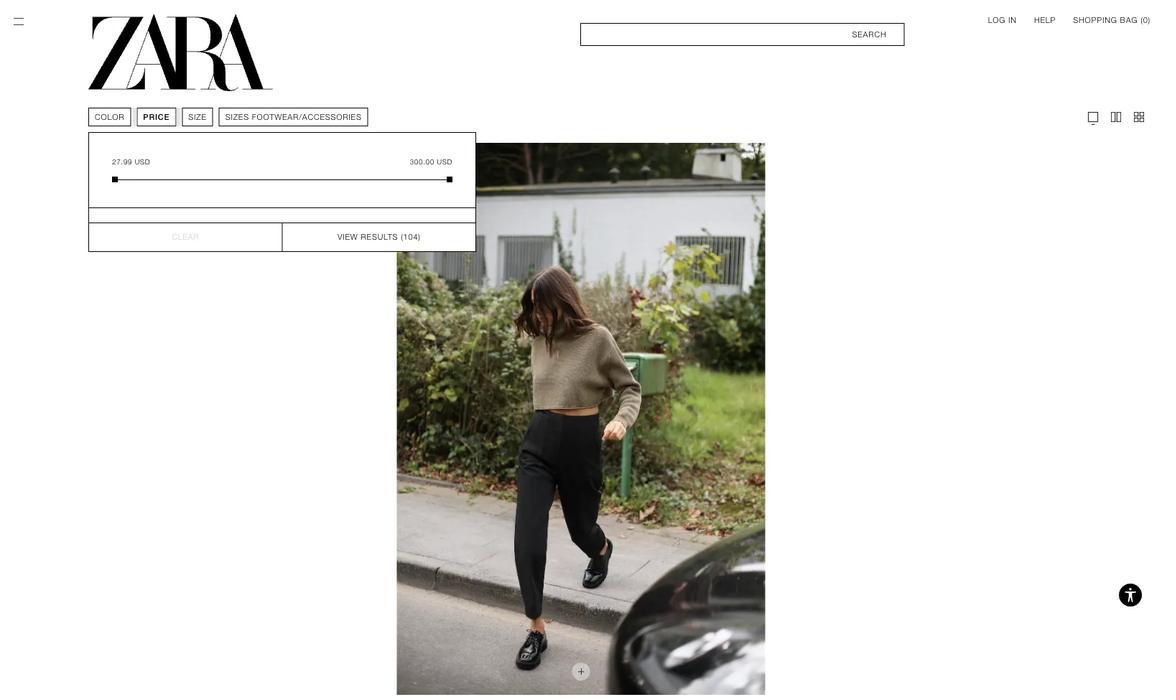 Task type: vqa. For each thing, say whether or not it's contained in the screenshot.
rightmost USD
yes



Task type: locate. For each thing, give the bounding box(es) containing it.
sizes footwear/accessories
[[225, 112, 362, 121]]

search link
[[581, 23, 905, 46]]

sizes
[[225, 112, 249, 121]]

1 horizontal spatial usd
[[437, 157, 453, 166]]

1 horizontal spatial zoom change image
[[1133, 110, 1147, 124]]

log
[[989, 15, 1006, 24]]

1 usd from the left
[[135, 157, 150, 166]]

)
[[1149, 15, 1151, 24]]

0 horizontal spatial usd
[[135, 157, 150, 166]]

color button
[[88, 108, 131, 126]]

zara logo united states. go to homepage image
[[88, 14, 273, 91]]

usd
[[135, 157, 150, 166], [437, 157, 453, 166]]

0 status
[[1144, 15, 1149, 24]]

results
[[361, 233, 398, 242]]

usd right 27.99
[[135, 157, 150, 166]]

usd right 300.00 at the top left of the page
[[437, 157, 453, 166]]

sizes footwear/accessories button
[[219, 108, 368, 126]]

2 usd from the left
[[437, 157, 453, 166]]

zoom change image
[[1110, 110, 1124, 124], [1133, 110, 1147, 124]]

image 0 of pants with a high waist from zara image
[[397, 143, 766, 696]]

price button
[[137, 108, 176, 126]]

view results (104)
[[338, 233, 421, 242]]

open menu image
[[11, 14, 26, 29]]

300.00
[[410, 157, 435, 166]]

0 horizontal spatial zoom change image
[[1110, 110, 1124, 124]]



Task type: describe. For each thing, give the bounding box(es) containing it.
log in
[[989, 15, 1018, 24]]

zoom change image
[[1087, 110, 1101, 124]]

log in link
[[989, 14, 1018, 26]]

search
[[853, 30, 887, 39]]

accessibility image
[[1117, 581, 1145, 610]]

usd for 300.00  usd
[[437, 157, 453, 166]]

shopping
[[1074, 15, 1118, 24]]

0
[[1144, 15, 1149, 24]]

300.00  usd
[[410, 157, 453, 166]]

clear
[[172, 233, 199, 242]]

27.99  usd
[[112, 157, 150, 166]]

view
[[338, 233, 358, 242]]

usd for 27.99  usd
[[135, 157, 150, 166]]

size button
[[182, 108, 213, 126]]

(
[[1141, 15, 1144, 24]]

2 zoom change image from the left
[[1133, 110, 1147, 124]]

Product search search field
[[581, 23, 905, 46]]

in
[[1009, 15, 1018, 24]]

27.99
[[112, 157, 132, 166]]

price
[[143, 112, 170, 121]]

help
[[1035, 15, 1057, 24]]

bag
[[1121, 15, 1139, 24]]

clear button
[[89, 223, 282, 252]]

help link
[[1035, 14, 1057, 26]]

1 zoom change image from the left
[[1110, 110, 1124, 124]]

size
[[189, 112, 207, 121]]

(104)
[[401, 233, 421, 242]]

footwear/accessories
[[252, 112, 362, 121]]

shopping bag ( 0 )
[[1074, 15, 1151, 24]]

color
[[95, 112, 125, 121]]



